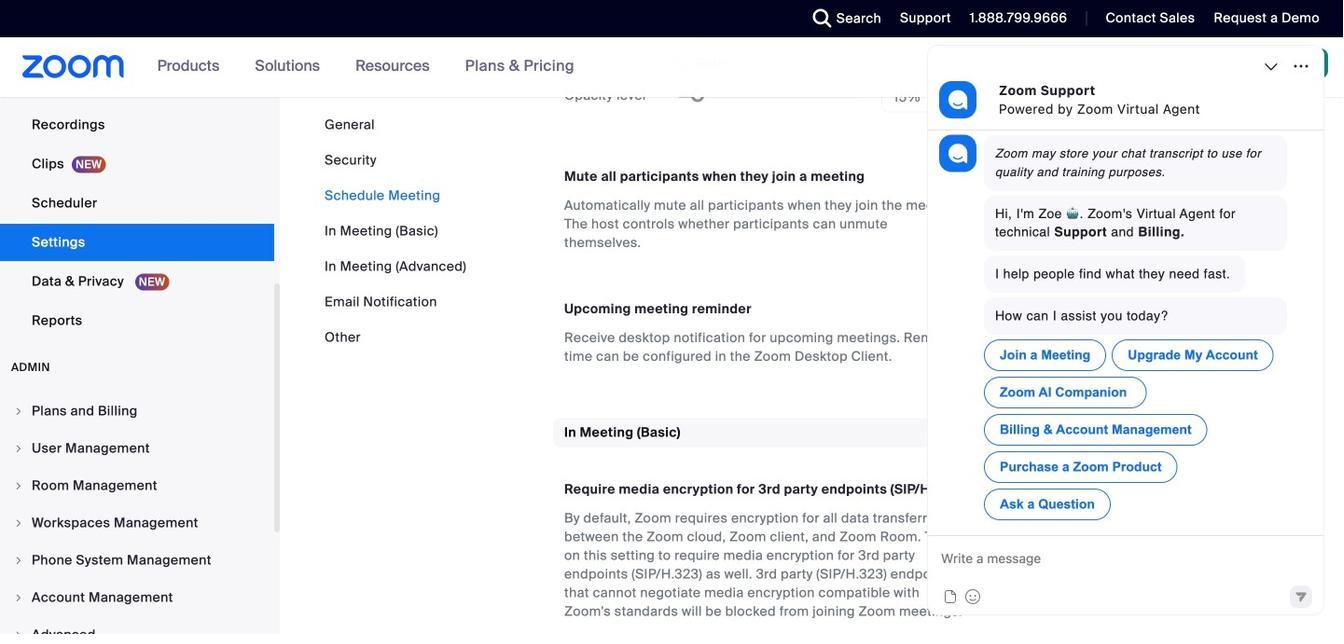 Task type: vqa. For each thing, say whether or not it's contained in the screenshot.
menu
no



Task type: locate. For each thing, give the bounding box(es) containing it.
1 menu item from the top
[[0, 394, 274, 429]]

right image
[[13, 406, 24, 417], [13, 443, 24, 454], [13, 481, 24, 492], [13, 518, 24, 529], [13, 630, 24, 634]]

banner
[[0, 37, 1344, 98]]

1 right image from the top
[[13, 406, 24, 417]]

5 right image from the top
[[13, 630, 24, 634]]

0 vertical spatial right image
[[13, 555, 24, 566]]

menu bar
[[325, 116, 467, 347]]

4 right image from the top
[[13, 518, 24, 529]]

personal menu menu
[[0, 0, 274, 341]]

3 menu item from the top
[[0, 468, 274, 504]]

1 vertical spatial right image
[[13, 592, 24, 604]]

right image for 7th menu item from the bottom of the "admin menu" menu at bottom
[[13, 406, 24, 417]]

right image for fourth menu item from the top
[[13, 518, 24, 529]]

admin menu menu
[[0, 394, 274, 634]]

3 right image from the top
[[13, 481, 24, 492]]

product information navigation
[[143, 37, 589, 97]]

2 right image from the top
[[13, 443, 24, 454]]

menu item
[[0, 394, 274, 429], [0, 431, 274, 467], [0, 468, 274, 504], [0, 506, 274, 541], [0, 543, 274, 578], [0, 580, 274, 616], [0, 618, 274, 634]]

right image for fifth menu item from the bottom
[[13, 481, 24, 492]]

right image
[[13, 555, 24, 566], [13, 592, 24, 604]]

zoom logo image
[[22, 55, 125, 78]]

side navigation navigation
[[0, 0, 280, 634]]

option group
[[673, 19, 984, 79]]



Task type: describe. For each thing, give the bounding box(es) containing it.
in meeting (basic) element
[[553, 418, 1294, 634]]

right image for 7th menu item from the top
[[13, 630, 24, 634]]

2 menu item from the top
[[0, 431, 274, 467]]

4 menu item from the top
[[0, 506, 274, 541]]

6 menu item from the top
[[0, 580, 274, 616]]

7 menu item from the top
[[0, 618, 274, 634]]

5 menu item from the top
[[0, 543, 274, 578]]

meetings navigation
[[953, 37, 1344, 98]]

set opacity level text field
[[882, 83, 940, 112]]

right image for second menu item
[[13, 443, 24, 454]]

2 right image from the top
[[13, 592, 24, 604]]

1 right image from the top
[[13, 555, 24, 566]]



